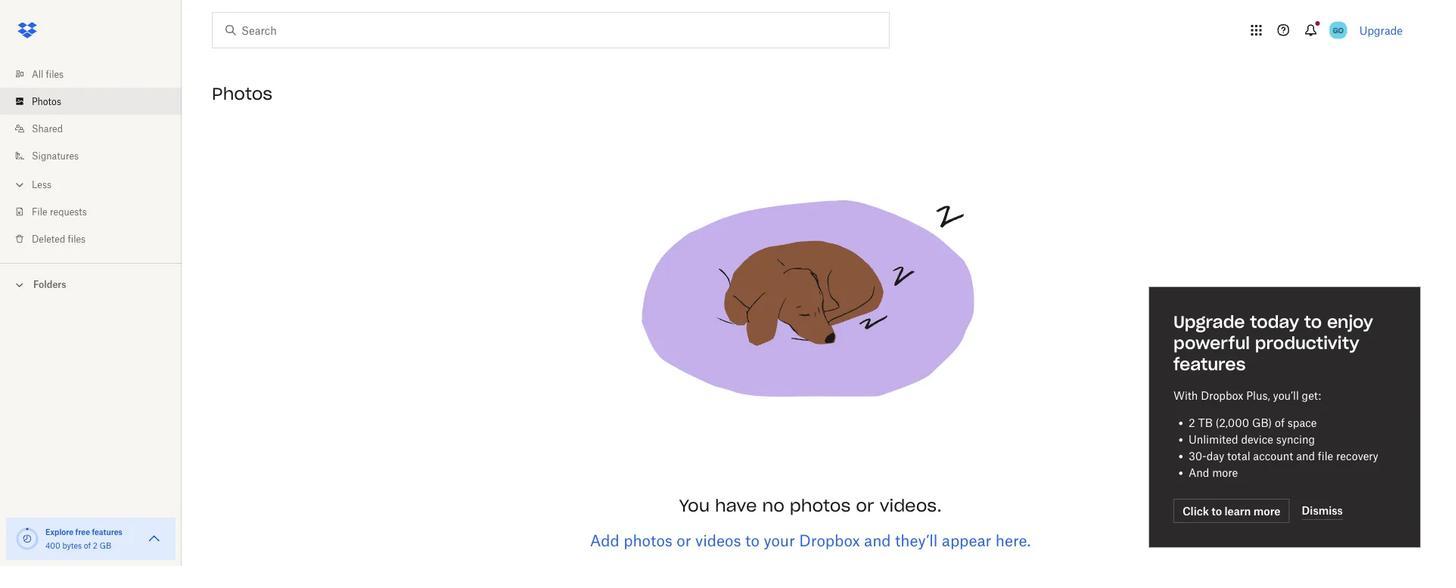 Task type: describe. For each thing, give the bounding box(es) containing it.
deleted
[[32, 233, 65, 245]]

get:
[[1302, 389, 1321, 402]]

0 horizontal spatial dropbox
[[799, 532, 860, 551]]

productivity
[[1255, 333, 1360, 354]]

more inside 2 tb (2,000 gb) of space unlimited device syncing 30-day total account and file recovery and more
[[1212, 467, 1238, 479]]

unlimited
[[1189, 433, 1239, 446]]

files for deleted files
[[68, 233, 86, 245]]

gb
[[100, 541, 111, 551]]

1 vertical spatial photos
[[624, 532, 673, 551]]

of inside explore free features 400 bytes of 2 gb
[[84, 541, 91, 551]]

device
[[1241, 433, 1274, 446]]

add photos or videos to your dropbox and they'll appear here. link
[[590, 532, 1031, 551]]

add photos or videos to your dropbox and they'll appear here.
[[590, 532, 1031, 551]]

folders
[[33, 279, 66, 291]]

signatures link
[[12, 142, 182, 170]]

explore free features 400 bytes of 2 gb
[[45, 528, 122, 551]]

(2,000
[[1216, 417, 1250, 429]]

here.
[[996, 532, 1031, 551]]

today
[[1250, 312, 1299, 333]]

0 vertical spatial dropbox
[[1201, 389, 1244, 402]]

appear
[[942, 532, 992, 551]]

1 horizontal spatial photos
[[212, 83, 273, 104]]

2 inside 2 tb (2,000 gb) of space unlimited device syncing 30-day total account and file recovery and more
[[1189, 417, 1195, 429]]

you
[[679, 496, 710, 517]]

file
[[32, 206, 47, 218]]

1 horizontal spatial or
[[856, 496, 874, 517]]

photos inside list item
[[32, 96, 61, 107]]

deleted files
[[32, 233, 86, 245]]

add
[[590, 532, 620, 551]]

file requests
[[32, 206, 87, 218]]

learn
[[1225, 505, 1251, 518]]

explore
[[45, 528, 74, 537]]

photos list item
[[0, 88, 182, 115]]

folders button
[[0, 273, 182, 296]]

0 horizontal spatial and
[[864, 532, 891, 551]]

go
[[1333, 25, 1344, 35]]

total
[[1228, 450, 1251, 463]]

click
[[1183, 505, 1209, 518]]

they'll
[[895, 532, 938, 551]]

features inside upgrade today to enjoy powerful productivity features
[[1174, 354, 1246, 375]]

all files link
[[12, 61, 182, 88]]

day
[[1207, 450, 1225, 463]]

file
[[1318, 450, 1334, 463]]

space
[[1288, 417, 1317, 429]]

dismiss
[[1302, 505, 1343, 518]]

to inside upgrade today to enjoy powerful productivity features
[[1305, 312, 1322, 333]]

Search in folder "Dropbox" text field
[[241, 22, 858, 39]]

shared
[[32, 123, 63, 134]]

of inside 2 tb (2,000 gb) of space unlimited device syncing 30-day total account and file recovery and more
[[1275, 417, 1285, 429]]

your
[[764, 532, 795, 551]]

upgrade link
[[1360, 24, 1403, 37]]

2 tb (2,000 gb) of space unlimited device syncing 30-day total account and file recovery and more
[[1189, 417, 1379, 479]]

click to learn more button
[[1174, 499, 1290, 524]]

all files
[[32, 68, 64, 80]]

features inside explore free features 400 bytes of 2 gb
[[92, 528, 122, 537]]



Task type: vqa. For each thing, say whether or not it's contained in the screenshot.
the left the photos
yes



Task type: locate. For each thing, give the bounding box(es) containing it.
videos
[[695, 532, 741, 551]]

and
[[1296, 450, 1315, 463], [864, 532, 891, 551]]

30-
[[1189, 450, 1207, 463]]

enjoy
[[1327, 312, 1374, 333]]

of down the free at the left of page
[[84, 541, 91, 551]]

2 left gb
[[93, 541, 98, 551]]

1 horizontal spatial features
[[1174, 354, 1246, 375]]

1 horizontal spatial and
[[1296, 450, 1315, 463]]

all
[[32, 68, 43, 80]]

photos
[[790, 496, 851, 517], [624, 532, 673, 551]]

and inside 2 tb (2,000 gb) of space unlimited device syncing 30-day total account and file recovery and more
[[1296, 450, 1315, 463]]

1 vertical spatial dropbox
[[799, 532, 860, 551]]

0 horizontal spatial files
[[46, 68, 64, 80]]

more right learn
[[1254, 505, 1281, 518]]

to
[[1305, 312, 1322, 333], [1212, 505, 1222, 518], [745, 532, 760, 551]]

and
[[1189, 467, 1210, 479]]

free
[[75, 528, 90, 537]]

2 left tb at the bottom right
[[1189, 417, 1195, 429]]

0 horizontal spatial or
[[677, 532, 691, 551]]

photos
[[212, 83, 273, 104], [32, 96, 61, 107]]

1 horizontal spatial files
[[68, 233, 86, 245]]

features
[[1174, 354, 1246, 375], [92, 528, 122, 537]]

1 vertical spatial files
[[68, 233, 86, 245]]

no
[[762, 496, 785, 517]]

and left they'll on the right bottom of page
[[864, 532, 891, 551]]

1 vertical spatial 2
[[93, 541, 98, 551]]

0 vertical spatial more
[[1212, 467, 1238, 479]]

1 vertical spatial of
[[84, 541, 91, 551]]

less image
[[12, 177, 27, 193]]

to inside button
[[1212, 505, 1222, 518]]

signatures
[[32, 150, 79, 162]]

files right deleted
[[68, 233, 86, 245]]

more down day in the bottom right of the page
[[1212, 467, 1238, 479]]

0 vertical spatial 2
[[1189, 417, 1195, 429]]

2
[[1189, 417, 1195, 429], [93, 541, 98, 551]]

gb)
[[1252, 417, 1272, 429]]

have
[[715, 496, 757, 517]]

0 horizontal spatial 2
[[93, 541, 98, 551]]

shared link
[[12, 115, 182, 142]]

of
[[1275, 417, 1285, 429], [84, 541, 91, 551]]

features up with at the right bottom
[[1174, 354, 1246, 375]]

with dropbox plus, you'll get:
[[1174, 389, 1321, 402]]

tb
[[1198, 417, 1213, 429]]

1 vertical spatial to
[[1212, 505, 1222, 518]]

plus,
[[1247, 389, 1270, 402]]

1 vertical spatial features
[[92, 528, 122, 537]]

1 vertical spatial and
[[864, 532, 891, 551]]

0 horizontal spatial features
[[92, 528, 122, 537]]

0 horizontal spatial more
[[1212, 467, 1238, 479]]

to left enjoy
[[1305, 312, 1322, 333]]

click to learn more
[[1183, 505, 1281, 518]]

with
[[1174, 389, 1198, 402]]

requests
[[50, 206, 87, 218]]

0 vertical spatial files
[[46, 68, 64, 80]]

0 vertical spatial features
[[1174, 354, 1246, 375]]

0 vertical spatial of
[[1275, 417, 1285, 429]]

1 horizontal spatial upgrade
[[1360, 24, 1403, 37]]

recovery
[[1336, 450, 1379, 463]]

dropbox down you have no photos or videos.
[[799, 532, 860, 551]]

1 horizontal spatial 2
[[1189, 417, 1195, 429]]

files right all
[[46, 68, 64, 80]]

0 horizontal spatial photos
[[32, 96, 61, 107]]

more
[[1212, 467, 1238, 479], [1254, 505, 1281, 518]]

powerful
[[1174, 333, 1250, 354]]

0 horizontal spatial upgrade
[[1174, 312, 1245, 333]]

you'll
[[1273, 389, 1299, 402]]

upgrade inside upgrade today to enjoy powerful productivity features
[[1174, 312, 1245, 333]]

or
[[856, 496, 874, 517], [677, 532, 691, 551]]

sleeping dog on a purple cushion. image
[[621, 115, 1000, 493]]

upgrade for upgrade today to enjoy powerful productivity features
[[1174, 312, 1245, 333]]

you have no photos or videos.
[[679, 496, 942, 517]]

go button
[[1326, 18, 1351, 42]]

0 horizontal spatial of
[[84, 541, 91, 551]]

1 horizontal spatial more
[[1254, 505, 1281, 518]]

0 horizontal spatial photos
[[624, 532, 673, 551]]

400
[[45, 541, 60, 551]]

1 vertical spatial or
[[677, 532, 691, 551]]

or left videos.
[[856, 496, 874, 517]]

0 vertical spatial photos
[[790, 496, 851, 517]]

to left 'your'
[[745, 532, 760, 551]]

1 horizontal spatial of
[[1275, 417, 1285, 429]]

1 vertical spatial more
[[1254, 505, 1281, 518]]

file requests link
[[12, 198, 182, 226]]

0 vertical spatial or
[[856, 496, 874, 517]]

1 vertical spatial upgrade
[[1174, 312, 1245, 333]]

upgrade for upgrade link at the top right of the page
[[1360, 24, 1403, 37]]

more inside click to learn more button
[[1254, 505, 1281, 518]]

deleted files link
[[12, 226, 182, 253]]

1 horizontal spatial to
[[1212, 505, 1222, 518]]

syncing
[[1276, 433, 1315, 446]]

1 horizontal spatial dropbox
[[1201, 389, 1244, 402]]

dropbox up (2,000
[[1201, 389, 1244, 402]]

quota usage element
[[15, 527, 39, 552]]

photos link
[[12, 88, 182, 115]]

dropbox image
[[12, 15, 42, 45]]

2 vertical spatial to
[[745, 532, 760, 551]]

files inside "link"
[[46, 68, 64, 80]]

0 vertical spatial and
[[1296, 450, 1315, 463]]

0 vertical spatial upgrade
[[1360, 24, 1403, 37]]

and down syncing
[[1296, 450, 1315, 463]]

dismiss button
[[1302, 502, 1343, 521]]

2 inside explore free features 400 bytes of 2 gb
[[93, 541, 98, 551]]

bytes
[[62, 541, 82, 551]]

upgrade today to enjoy powerful productivity features
[[1174, 312, 1374, 375]]

less
[[32, 179, 51, 190]]

videos.
[[880, 496, 942, 517]]

photos right add
[[624, 532, 673, 551]]

1 horizontal spatial photos
[[790, 496, 851, 517]]

photos up add photos or videos to your dropbox and they'll appear here. 'link'
[[790, 496, 851, 517]]

0 vertical spatial to
[[1305, 312, 1322, 333]]

files
[[46, 68, 64, 80], [68, 233, 86, 245]]

list containing all files
[[0, 51, 182, 263]]

files for all files
[[46, 68, 64, 80]]

of right gb)
[[1275, 417, 1285, 429]]

list
[[0, 51, 182, 263]]

or left videos
[[677, 532, 691, 551]]

account
[[1253, 450, 1294, 463]]

features up gb
[[92, 528, 122, 537]]

upgrade right go 'popup button'
[[1360, 24, 1403, 37]]

upgrade left today
[[1174, 312, 1245, 333]]

dropbox
[[1201, 389, 1244, 402], [799, 532, 860, 551]]

upgrade
[[1360, 24, 1403, 37], [1174, 312, 1245, 333]]

to left learn
[[1212, 505, 1222, 518]]

0 horizontal spatial to
[[745, 532, 760, 551]]

2 horizontal spatial to
[[1305, 312, 1322, 333]]



